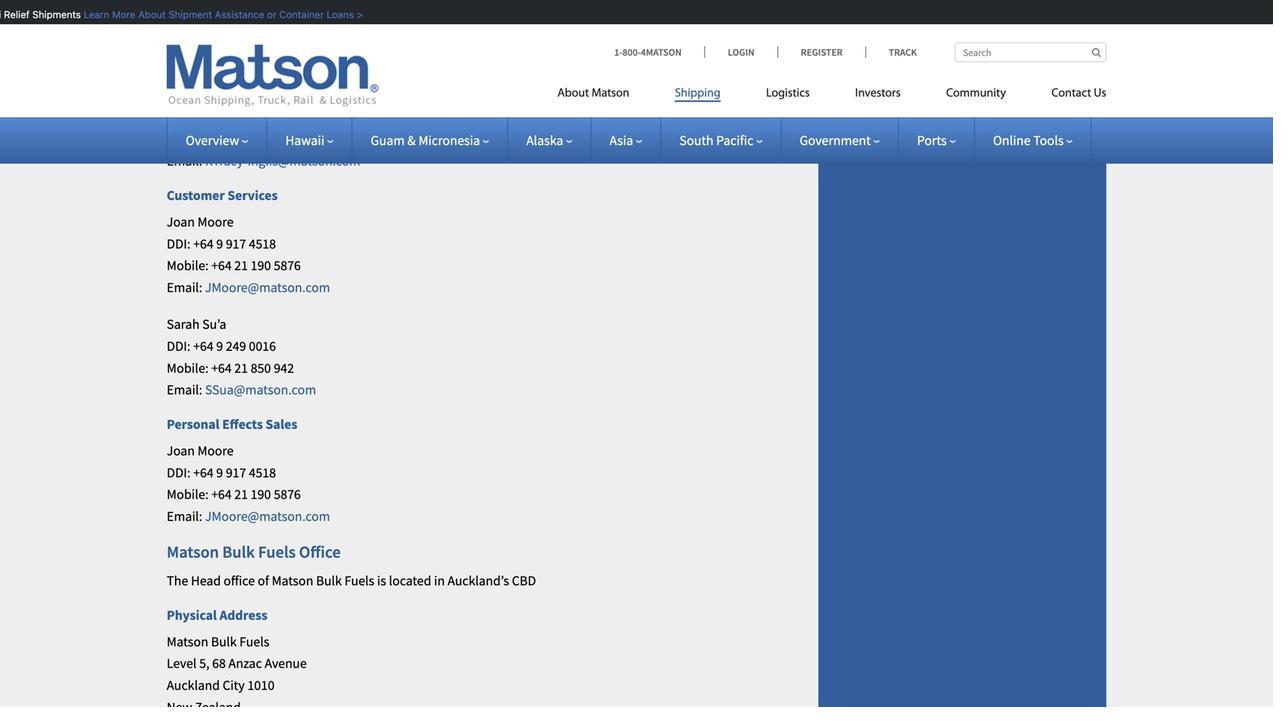 Task type: vqa. For each thing, say whether or not it's contained in the screenshot.


Task type: locate. For each thing, give the bounding box(es) containing it.
2 21 from the top
[[234, 257, 248, 274]]

guam
[[371, 132, 405, 149]]

logistics link
[[744, 80, 833, 111]]

2 4518 from the top
[[249, 464, 276, 481]]

mobile: for second jmoore@matson.com link from the bottom of the page
[[167, 257, 209, 274]]

9 inside the new zealand phone: +64 9 249 0016
[[233, 26, 240, 43]]

4 email: from the top
[[167, 508, 202, 525]]

2 email: from the top
[[167, 279, 202, 296]]

moore down "customer services"
[[198, 213, 234, 230]]

physical address
[[167, 607, 268, 624]]

190 up matson bulk fuels office
[[251, 486, 271, 503]]

ddi: inside sarah su'a ddi: +64 9 249 0016 mobile: +64 21 850 942 email: ssua@matson.com
[[167, 338, 191, 355]]

the
[[167, 572, 188, 589]]

of
[[258, 572, 269, 589]]

1 917 from the top
[[226, 235, 246, 252]]

2 vertical spatial fuels
[[240, 633, 269, 650]]

moore down "personal effects sales"
[[198, 442, 234, 459]]

more
[[109, 9, 132, 20]]

level
[[167, 655, 197, 672]]

new
[[167, 4, 192, 21]]

1010
[[247, 677, 275, 694]]

1 vertical spatial 190
[[251, 486, 271, 503]]

4518 down sales
[[249, 464, 276, 481]]

+64 down the customer
[[193, 235, 214, 252]]

moore for second jmoore@matson.com link from the bottom of the page
[[198, 213, 234, 230]]

moore for 2nd jmoore@matson.com link from the top of the page
[[198, 442, 234, 459]]

249 down su'a on the top of page
[[226, 338, 246, 355]]

1 190 from the top
[[251, 257, 271, 274]]

2 moore from the top
[[198, 442, 234, 459]]

jmoore@matson.com link
[[205, 279, 330, 296], [205, 508, 330, 525]]

matson bulk fuels office
[[167, 542, 341, 563]]

about matson
[[558, 88, 630, 100]]

bulk up office
[[222, 542, 255, 563]]

2 190 from the top
[[251, 486, 271, 503]]

rtracy-
[[205, 152, 248, 169]]

21 left 501
[[234, 131, 248, 148]]

3 email: from the top
[[167, 381, 202, 398]]

0 vertical spatial moore
[[198, 213, 234, 230]]

learn more about shipment assistance or container loans > link
[[80, 9, 360, 20]]

3 ddi: from the top
[[167, 338, 191, 355]]

city
[[223, 677, 245, 694]]

ddi: down rhys
[[167, 109, 191, 126]]

matson down 1- at the left of the page
[[592, 88, 630, 100]]

+64 down personal
[[193, 464, 214, 481]]

1 vertical spatial 5876
[[274, 486, 301, 503]]

the head office of matson bulk fuels is located in auckland's cbd
[[167, 572, 536, 589]]

1 vertical spatial jmoore@matson.com
[[205, 508, 330, 525]]

0016 up 850
[[249, 338, 276, 355]]

0 vertical spatial joan
[[167, 213, 195, 230]]

email: up sarah at the left top of page
[[167, 279, 202, 296]]

online tools link
[[993, 132, 1073, 149]]

190 for second jmoore@matson.com link from the bottom of the page
[[251, 257, 271, 274]]

9 inside sarah su'a ddi: +64 9 249 0016 mobile: +64 21 850 942 email: ssua@matson.com
[[216, 338, 223, 355]]

email: down overview
[[167, 152, 202, 169]]

9 down su'a on the top of page
[[216, 338, 223, 355]]

about
[[135, 9, 163, 20], [558, 88, 589, 100]]

4 21 from the top
[[234, 486, 248, 503]]

rhys tracy-inglis ddi: +64 9 918 5507 mobile: +64 21 501 241 email: rtracy-inglis@matson.com
[[167, 87, 361, 169]]

sarah
[[167, 316, 200, 333]]

2 917 from the top
[[226, 464, 246, 481]]

fuels up of
[[258, 542, 296, 563]]

jmoore@matson.com link up matson bulk fuels office
[[205, 508, 330, 525]]

0016 down or on the left of the page
[[265, 26, 292, 43]]

1 moore from the top
[[198, 213, 234, 230]]

9 left 918
[[216, 109, 223, 126]]

21 inside rhys tracy-inglis ddi: +64 9 918 5507 mobile: +64 21 501 241 email: rtracy-inglis@matson.com
[[234, 131, 248, 148]]

mobile:
[[167, 131, 209, 148], [167, 257, 209, 274], [167, 360, 209, 377], [167, 486, 209, 503]]

joan moore ddi: +64 9 917 4518 mobile: +64 21 190 5876 email: jmoore@matson.com down effects
[[167, 442, 330, 525]]

0016 inside the new zealand phone: +64 9 249 0016
[[265, 26, 292, 43]]

2 mobile: from the top
[[167, 257, 209, 274]]

2 vertical spatial bulk
[[211, 633, 237, 650]]

bulk for matson bulk fuels office
[[222, 542, 255, 563]]

2 jmoore@matson.com from the top
[[205, 508, 330, 525]]

mobile: inside sarah su'a ddi: +64 9 249 0016 mobile: +64 21 850 942 email: ssua@matson.com
[[167, 360, 209, 377]]

1 vertical spatial 0016
[[249, 338, 276, 355]]

track link
[[866, 46, 917, 58]]

cbd
[[512, 572, 536, 589]]

249 inside the new zealand phone: +64 9 249 0016
[[242, 26, 263, 43]]

+64 up su'a on the top of page
[[211, 257, 232, 274]]

jmoore@matson.com up matson bulk fuels office
[[205, 508, 330, 525]]

0 vertical spatial bulk
[[222, 542, 255, 563]]

917 for second jmoore@matson.com link from the bottom of the page
[[226, 235, 246, 252]]

4518 for 2nd jmoore@matson.com link from the top of the page
[[249, 464, 276, 481]]

4 ddi: from the top
[[167, 464, 191, 481]]

phone:
[[167, 26, 207, 43]]

top menu navigation
[[558, 80, 1107, 111]]

21 down the services
[[234, 257, 248, 274]]

+64 down su'a on the top of page
[[193, 338, 214, 355]]

ddi: down the customer
[[167, 235, 191, 252]]

1 horizontal spatial about
[[558, 88, 589, 100]]

21 up matson bulk fuels office
[[234, 486, 248, 503]]

5876 for second jmoore@matson.com link from the bottom of the page
[[274, 257, 301, 274]]

9 down assistance
[[233, 26, 240, 43]]

ddi: for ssua@matson.com link
[[167, 338, 191, 355]]

501
[[251, 131, 271, 148]]

942
[[274, 360, 294, 377]]

overview
[[186, 132, 239, 149]]

fuels up anzac
[[240, 633, 269, 650]]

matson inside matson bulk fuels level 5, 68 anzac avenue auckland city 1010
[[167, 633, 208, 650]]

blue matson logo with ocean, shipping, truck, rail and logistics written beneath it. image
[[167, 45, 379, 107]]

1 vertical spatial 249
[[226, 338, 246, 355]]

mobile: down sarah at the left top of page
[[167, 360, 209, 377]]

fuels inside matson bulk fuels level 5, 68 anzac avenue auckland city 1010
[[240, 633, 269, 650]]

2 5876 from the top
[[274, 486, 301, 503]]

1 vertical spatial moore
[[198, 442, 234, 459]]

1 vertical spatial jmoore@matson.com link
[[205, 508, 330, 525]]

ddi: inside rhys tracy-inglis ddi: +64 9 918 5507 mobile: +64 21 501 241 email: rtracy-inglis@matson.com
[[167, 109, 191, 126]]

hawaii link
[[286, 132, 334, 149]]

ddi:
[[167, 109, 191, 126], [167, 235, 191, 252], [167, 338, 191, 355], [167, 464, 191, 481]]

0 vertical spatial 4518
[[249, 235, 276, 252]]

jmoore@matson.com up su'a on the top of page
[[205, 279, 330, 296]]

0 vertical spatial 249
[[242, 26, 263, 43]]

bulk inside matson bulk fuels level 5, 68 anzac avenue auckland city 1010
[[211, 633, 237, 650]]

+64 up rtracy-
[[211, 131, 232, 148]]

1 jmoore@matson.com link from the top
[[205, 279, 330, 296]]

5,
[[199, 655, 210, 672]]

21 for ssua@matson.com link
[[234, 360, 248, 377]]

ports link
[[917, 132, 956, 149]]

4518 down the services
[[249, 235, 276, 252]]

4 mobile: from the top
[[167, 486, 209, 503]]

9
[[233, 26, 240, 43], [216, 109, 223, 126], [216, 235, 223, 252], [216, 338, 223, 355], [216, 464, 223, 481]]

mobile: up sarah at the left top of page
[[167, 257, 209, 274]]

249 for zealand
[[242, 26, 263, 43]]

Search search field
[[955, 42, 1107, 62]]

917
[[226, 235, 246, 252], [226, 464, 246, 481]]

>
[[353, 9, 360, 20]]

joan down personal
[[167, 442, 195, 459]]

about right more
[[135, 9, 163, 20]]

personal
[[167, 416, 220, 433]]

9 for 2nd jmoore@matson.com link from the top of the page
[[216, 464, 223, 481]]

68
[[212, 655, 226, 672]]

is
[[377, 572, 386, 589]]

bulk up 68
[[211, 633, 237, 650]]

249 down assistance
[[242, 26, 263, 43]]

9 down "customer services"
[[216, 235, 223, 252]]

5876 for 2nd jmoore@matson.com link from the top of the page
[[274, 486, 301, 503]]

1 vertical spatial joan moore ddi: +64 9 917 4518 mobile: +64 21 190 5876 email: jmoore@matson.com
[[167, 442, 330, 525]]

1 4518 from the top
[[249, 235, 276, 252]]

+64 down learn more about shipment assistance or container loans > link
[[210, 26, 230, 43]]

9 down "personal effects sales"
[[216, 464, 223, 481]]

joan moore ddi: +64 9 917 4518 mobile: +64 21 190 5876 email: jmoore@matson.com down the services
[[167, 213, 330, 296]]

0 horizontal spatial about
[[135, 9, 163, 20]]

manager
[[167, 60, 219, 77]]

1 ddi: from the top
[[167, 109, 191, 126]]

0 vertical spatial fuels
[[258, 542, 296, 563]]

0 vertical spatial 5876
[[274, 257, 301, 274]]

jmoore@matson.com
[[205, 279, 330, 296], [205, 508, 330, 525]]

0 vertical spatial 0016
[[265, 26, 292, 43]]

4518
[[249, 235, 276, 252], [249, 464, 276, 481]]

249 inside sarah su'a ddi: +64 9 249 0016 mobile: +64 21 850 942 email: ssua@matson.com
[[226, 338, 246, 355]]

0016
[[265, 26, 292, 43], [249, 338, 276, 355]]

&
[[408, 132, 416, 149]]

bulk for matson bulk fuels level 5, 68 anzac avenue auckland city 1010
[[211, 633, 237, 650]]

fuels left is
[[345, 572, 375, 589]]

2 joan from the top
[[167, 442, 195, 459]]

917 down "personal effects sales"
[[226, 464, 246, 481]]

email: up the
[[167, 508, 202, 525]]

joan
[[167, 213, 195, 230], [167, 442, 195, 459]]

ddi: down sarah at the left top of page
[[167, 338, 191, 355]]

249
[[242, 26, 263, 43], [226, 338, 246, 355]]

9 inside rhys tracy-inglis ddi: +64 9 918 5507 mobile: +64 21 501 241 email: rtracy-inglis@matson.com
[[216, 109, 223, 126]]

190 down the services
[[251, 257, 271, 274]]

jmoore@matson.com link up su'a on the top of page
[[205, 279, 330, 296]]

mobile: down personal
[[167, 486, 209, 503]]

0016 inside sarah su'a ddi: +64 9 249 0016 mobile: +64 21 850 942 email: ssua@matson.com
[[249, 338, 276, 355]]

bulk down office
[[316, 572, 342, 589]]

personal effects sales
[[167, 416, 298, 433]]

0 vertical spatial joan moore ddi: +64 9 917 4518 mobile: +64 21 190 5876 email: jmoore@matson.com
[[167, 213, 330, 296]]

+64 down "tracy-"
[[193, 109, 214, 126]]

ssua@matson.com link
[[205, 381, 316, 398]]

auckland
[[167, 677, 220, 694]]

matson up level
[[167, 633, 208, 650]]

1 jmoore@matson.com from the top
[[205, 279, 330, 296]]

0 vertical spatial jmoore@matson.com
[[205, 279, 330, 296]]

917 down "customer services"
[[226, 235, 246, 252]]

2 ddi: from the top
[[167, 235, 191, 252]]

1 vertical spatial 917
[[226, 464, 246, 481]]

ddi: down personal
[[167, 464, 191, 481]]

3 mobile: from the top
[[167, 360, 209, 377]]

1 vertical spatial about
[[558, 88, 589, 100]]

zealand
[[195, 4, 241, 21]]

0 vertical spatial jmoore@matson.com link
[[205, 279, 330, 296]]

1 21 from the top
[[234, 131, 248, 148]]

joan for 2nd jmoore@matson.com link from the top of the page
[[167, 442, 195, 459]]

None search field
[[955, 42, 1107, 62]]

loans
[[324, 9, 351, 20]]

21 left 850
[[234, 360, 248, 377]]

1 mobile: from the top
[[167, 131, 209, 148]]

office
[[224, 572, 255, 589]]

1 vertical spatial 4518
[[249, 464, 276, 481]]

shipping link
[[652, 80, 744, 111]]

0 vertical spatial 190
[[251, 257, 271, 274]]

0 vertical spatial 917
[[226, 235, 246, 252]]

1 email: from the top
[[167, 152, 202, 169]]

email: inside sarah su'a ddi: +64 9 249 0016 mobile: +64 21 850 942 email: ssua@matson.com
[[167, 381, 202, 398]]

in
[[434, 572, 445, 589]]

about up alaska link
[[558, 88, 589, 100]]

1 5876 from the top
[[274, 257, 301, 274]]

email: for second jmoore@matson.com link from the bottom of the page
[[167, 279, 202, 296]]

1 vertical spatial joan
[[167, 442, 195, 459]]

email: up personal
[[167, 381, 202, 398]]

learn more about shipment assistance or container loans >
[[80, 9, 360, 20]]

1 joan from the top
[[167, 213, 195, 230]]

mobile: down rhys
[[167, 131, 209, 148]]

ddi: for 2nd jmoore@matson.com link from the top of the page
[[167, 464, 191, 481]]

jmoore@matson.com for 2nd jmoore@matson.com link from the top of the page
[[205, 508, 330, 525]]

sarah su'a ddi: +64 9 249 0016 mobile: +64 21 850 942 email: ssua@matson.com
[[167, 316, 316, 398]]

1 joan moore ddi: +64 9 917 4518 mobile: +64 21 190 5876 email: jmoore@matson.com from the top
[[167, 213, 330, 296]]

guam & micronesia link
[[371, 132, 489, 149]]

21 inside sarah su'a ddi: +64 9 249 0016 mobile: +64 21 850 942 email: ssua@matson.com
[[234, 360, 248, 377]]

3 21 from the top
[[234, 360, 248, 377]]

fuels
[[258, 542, 296, 563], [345, 572, 375, 589], [240, 633, 269, 650]]

alaska
[[527, 132, 564, 149]]

joan down the customer
[[167, 213, 195, 230]]



Task type: describe. For each thing, give the bounding box(es) containing it.
overview link
[[186, 132, 248, 149]]

mobile: inside rhys tracy-inglis ddi: +64 9 918 5507 mobile: +64 21 501 241 email: rtracy-inglis@matson.com
[[167, 131, 209, 148]]

9 for ssua@matson.com link
[[216, 338, 223, 355]]

address
[[220, 607, 268, 624]]

ddi: for second jmoore@matson.com link from the bottom of the page
[[167, 235, 191, 252]]

jmoore@matson.com for second jmoore@matson.com link from the bottom of the page
[[205, 279, 330, 296]]

effects
[[222, 416, 263, 433]]

su'a
[[202, 316, 226, 333]]

hawaii
[[286, 132, 325, 149]]

matson bulk fuels level 5, 68 anzac avenue auckland city 1010
[[167, 633, 307, 694]]

rhys
[[167, 87, 194, 104]]

customer services
[[167, 187, 278, 204]]

2 joan moore ddi: +64 9 917 4518 mobile: +64 21 190 5876 email: jmoore@matson.com from the top
[[167, 442, 330, 525]]

learn
[[80, 9, 106, 20]]

anzac
[[229, 655, 262, 672]]

logistics
[[766, 88, 810, 100]]

mobile: for 2nd jmoore@matson.com link from the top of the page
[[167, 486, 209, 503]]

917 for 2nd jmoore@matson.com link from the top of the page
[[226, 464, 246, 481]]

register link
[[778, 46, 866, 58]]

fuels for matson bulk fuels level 5, 68 anzac avenue auckland city 1010
[[240, 633, 269, 650]]

office
[[299, 542, 341, 563]]

sales
[[266, 416, 298, 433]]

alaska link
[[527, 132, 573, 149]]

contact
[[1052, 88, 1092, 100]]

matson right of
[[272, 572, 313, 589]]

21 for second jmoore@matson.com link from the bottom of the page
[[234, 257, 248, 274]]

tracy-
[[197, 87, 232, 104]]

asia link
[[610, 132, 643, 149]]

register
[[801, 46, 843, 58]]

+64 up matson bulk fuels office
[[211, 486, 232, 503]]

us
[[1094, 88, 1107, 100]]

ssua@matson.com
[[205, 381, 316, 398]]

email: for 2nd jmoore@matson.com link from the top of the page
[[167, 508, 202, 525]]

1-
[[615, 46, 623, 58]]

shipping
[[675, 88, 721, 100]]

rtracy-inglis@matson.com link
[[205, 152, 361, 169]]

track
[[889, 46, 917, 58]]

9 for second jmoore@matson.com link from the bottom of the page
[[216, 235, 223, 252]]

+64 inside the new zealand phone: +64 9 249 0016
[[210, 26, 230, 43]]

fuels for matson bulk fuels office
[[258, 542, 296, 563]]

918
[[226, 109, 246, 126]]

pacific
[[717, 132, 754, 149]]

south pacific
[[680, 132, 754, 149]]

new zealand phone: +64 9 249 0016
[[167, 4, 292, 43]]

matson inside top menu "navigation"
[[592, 88, 630, 100]]

1-800-4matson
[[615, 46, 682, 58]]

south pacific link
[[680, 132, 763, 149]]

head
[[191, 572, 221, 589]]

0016 for zealand
[[265, 26, 292, 43]]

customer
[[167, 187, 225, 204]]

about inside top menu "navigation"
[[558, 88, 589, 100]]

+64 left 850
[[211, 360, 232, 377]]

assistance
[[212, 9, 261, 20]]

inglis@matson.com
[[248, 152, 361, 169]]

matson up head
[[167, 542, 219, 563]]

or
[[264, 9, 273, 20]]

0 vertical spatial about
[[135, 9, 163, 20]]

5507
[[249, 109, 276, 126]]

about matson link
[[558, 80, 652, 111]]

community link
[[924, 80, 1029, 111]]

1 vertical spatial fuels
[[345, 572, 375, 589]]

auckland's
[[448, 572, 509, 589]]

container
[[276, 9, 321, 20]]

email: inside rhys tracy-inglis ddi: +64 9 918 5507 mobile: +64 21 501 241 email: rtracy-inglis@matson.com
[[167, 152, 202, 169]]

0016 for su'a
[[249, 338, 276, 355]]

avenue
[[265, 655, 307, 672]]

login
[[728, 46, 755, 58]]

850
[[251, 360, 271, 377]]

asia
[[610, 132, 633, 149]]

online
[[993, 132, 1031, 149]]

800-
[[623, 46, 641, 58]]

services
[[228, 187, 278, 204]]

government
[[800, 132, 871, 149]]

south
[[680, 132, 714, 149]]

joan for second jmoore@matson.com link from the bottom of the page
[[167, 213, 195, 230]]

community
[[947, 88, 1006, 100]]

micronesia
[[419, 132, 480, 149]]

inglis
[[232, 87, 262, 104]]

guam & micronesia
[[371, 132, 480, 149]]

1-800-4matson link
[[615, 46, 705, 58]]

2 jmoore@matson.com link from the top
[[205, 508, 330, 525]]

login link
[[705, 46, 778, 58]]

located
[[389, 572, 431, 589]]

249 for su'a
[[226, 338, 246, 355]]

search image
[[1092, 47, 1101, 57]]

contact us link
[[1029, 80, 1107, 111]]

government link
[[800, 132, 880, 149]]

online tools
[[993, 132, 1064, 149]]

investors
[[856, 88, 901, 100]]

mobile: for ssua@matson.com link
[[167, 360, 209, 377]]

21 for 2nd jmoore@matson.com link from the top of the page
[[234, 486, 248, 503]]

shipment
[[165, 9, 209, 20]]

physical
[[167, 607, 217, 624]]

investors link
[[833, 80, 924, 111]]

email: for ssua@matson.com link
[[167, 381, 202, 398]]

tools
[[1034, 132, 1064, 149]]

190 for 2nd jmoore@matson.com link from the top of the page
[[251, 486, 271, 503]]

1 vertical spatial bulk
[[316, 572, 342, 589]]

ports
[[917, 132, 947, 149]]

4518 for second jmoore@matson.com link from the bottom of the page
[[249, 235, 276, 252]]



